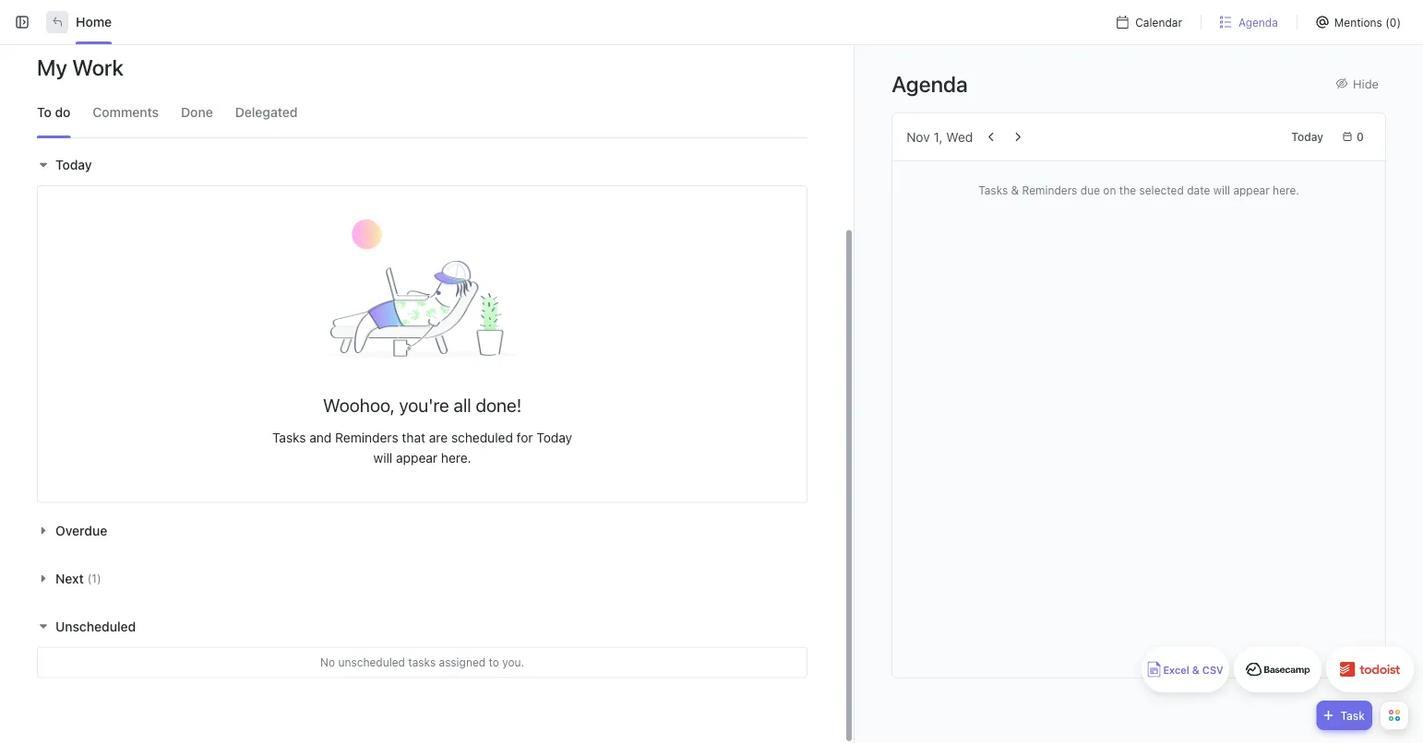 Task type: describe. For each thing, give the bounding box(es) containing it.
to do
[[37, 105, 70, 120]]

to
[[489, 657, 499, 670]]

you're
[[399, 395, 449, 417]]

(1)
[[87, 573, 101, 586]]

next
[[55, 572, 84, 587]]

all
[[454, 395, 471, 417]]

appear for the
[[1234, 184, 1270, 197]]

no unscheduled tasks assigned to you.
[[320, 657, 524, 670]]

woohoo, you're all done!
[[323, 395, 522, 417]]

that
[[402, 431, 426, 446]]

excel
[[1163, 665, 1190, 677]]

woohoo,
[[323, 395, 395, 417]]

done
[[181, 105, 213, 120]]

excel & csv link
[[1142, 647, 1230, 693]]

next (1)
[[55, 572, 101, 587]]

unscheduled
[[338, 657, 405, 670]]

my work
[[37, 55, 124, 81]]

overdue
[[55, 524, 107, 539]]

excel & csv
[[1163, 665, 1224, 677]]

csv
[[1203, 665, 1224, 677]]

comments
[[93, 105, 159, 120]]

done!
[[476, 395, 522, 417]]

tasks for tasks and reminders that are scheduled for today will appear here.
[[272, 431, 306, 446]]

& for excel
[[1192, 665, 1200, 677]]

tasks and reminders that are scheduled for today will appear here.
[[272, 431, 572, 467]]

unscheduled button
[[37, 620, 140, 635]]

work
[[72, 55, 124, 81]]

mentions
[[1335, 16, 1383, 29]]

nov 1, wed
[[907, 129, 973, 144]]

date
[[1187, 184, 1210, 197]]

selected
[[1139, 184, 1184, 197]]

1 vertical spatial today
[[55, 158, 92, 173]]

on
[[1103, 184, 1116, 197]]

unscheduled
[[55, 620, 136, 635]]

0
[[1357, 131, 1364, 144]]

mentions (0)
[[1335, 16, 1401, 29]]

reminders for and
[[335, 431, 398, 446]]

1 vertical spatial agenda
[[892, 71, 968, 96]]

do
[[55, 105, 70, 120]]

calendar
[[1136, 16, 1182, 29]]



Task type: vqa. For each thing, say whether or not it's contained in the screenshot.
topmost will
yes



Task type: locate. For each thing, give the bounding box(es) containing it.
due
[[1081, 184, 1100, 197]]

hide
[[1353, 77, 1379, 90]]

scheduled
[[451, 431, 513, 446]]

reminders
[[1022, 184, 1078, 197], [335, 431, 398, 446]]

0 horizontal spatial here.
[[441, 451, 471, 467]]

1 horizontal spatial tasks
[[979, 184, 1008, 197]]

will for the
[[1214, 184, 1230, 197]]

will inside tasks and reminders that are scheduled for today will appear here.
[[373, 451, 393, 467]]

appear
[[1234, 184, 1270, 197], [396, 451, 438, 467]]

home
[[76, 14, 112, 30]]

1 vertical spatial tasks
[[272, 431, 306, 446]]

1 vertical spatial &
[[1192, 665, 1200, 677]]

here.
[[1273, 184, 1300, 197], [441, 451, 471, 467]]

no
[[320, 657, 335, 670]]

0 vertical spatial &
[[1011, 184, 1019, 197]]

2 horizontal spatial today
[[1292, 131, 1324, 144]]

today left 0 dropdown button
[[1292, 131, 1324, 144]]

& left csv
[[1192, 665, 1200, 677]]

you.
[[502, 657, 524, 670]]

today down the 'do'
[[55, 158, 92, 173]]

to
[[37, 105, 51, 120]]

and
[[310, 431, 332, 446]]

tasks & reminders due on the selected date will appear here.
[[979, 184, 1300, 197]]

0 horizontal spatial reminders
[[335, 431, 398, 446]]

appear inside tasks and reminders that are scheduled for today will appear here.
[[396, 451, 438, 467]]

the
[[1120, 184, 1136, 197]]

0 vertical spatial reminders
[[1022, 184, 1078, 197]]

0 vertical spatial tasks
[[979, 184, 1008, 197]]

2 vertical spatial today
[[537, 431, 572, 446]]

1 vertical spatial appear
[[396, 451, 438, 467]]

appear down that
[[396, 451, 438, 467]]

1 vertical spatial will
[[373, 451, 393, 467]]

agenda
[[1239, 16, 1278, 29], [892, 71, 968, 96]]

my
[[37, 55, 67, 81]]

tasks
[[979, 184, 1008, 197], [272, 431, 306, 446]]

1,
[[934, 129, 943, 144]]

appear right date
[[1234, 184, 1270, 197]]

here. for date
[[1273, 184, 1300, 197]]

wed
[[946, 129, 973, 144]]

here. down are
[[441, 451, 471, 467]]

delegated
[[235, 105, 298, 120]]

task
[[1341, 710, 1365, 723]]

nov
[[907, 129, 930, 144]]

tasks for tasks & reminders due on the selected date will appear here.
[[979, 184, 1008, 197]]

today inside button
[[1292, 131, 1324, 144]]

1 vertical spatial here.
[[441, 451, 471, 467]]

today button
[[37, 158, 97, 173]]

my work tab list
[[28, 88, 817, 138]]

1 vertical spatial reminders
[[335, 431, 398, 446]]

will
[[1214, 184, 1230, 197], [373, 451, 393, 467]]

tasks
[[408, 657, 436, 670]]

0 button
[[1335, 126, 1372, 148]]

will down the woohoo, at bottom left
[[373, 451, 393, 467]]

0 vertical spatial today
[[1292, 131, 1324, 144]]

0 vertical spatial will
[[1214, 184, 1230, 197]]

1 horizontal spatial here.
[[1273, 184, 1300, 197]]

reminders for &
[[1022, 184, 1078, 197]]

1 horizontal spatial today
[[537, 431, 572, 446]]

0 vertical spatial here.
[[1273, 184, 1300, 197]]

done button
[[181, 88, 213, 138]]

0 horizontal spatial tasks
[[272, 431, 306, 446]]

reminders left the due at top
[[1022, 184, 1078, 197]]

1 horizontal spatial &
[[1192, 665, 1200, 677]]

today inside tasks and reminders that are scheduled for today will appear here.
[[537, 431, 572, 446]]

0 horizontal spatial agenda
[[892, 71, 968, 96]]

& left the due at top
[[1011, 184, 1019, 197]]

will for scheduled
[[373, 451, 393, 467]]

1 horizontal spatial agenda
[[1239, 16, 1278, 29]]

(0)
[[1386, 16, 1401, 29]]

0 horizontal spatial today
[[55, 158, 92, 173]]

today
[[1292, 131, 1324, 144], [55, 158, 92, 173], [537, 431, 572, 446]]

to do tab panel
[[28, 145, 817, 679]]

today right the for
[[537, 431, 572, 446]]

1 horizontal spatial will
[[1214, 184, 1230, 197]]

0 vertical spatial agenda
[[1239, 16, 1278, 29]]

overdue button
[[37, 524, 112, 539]]

are
[[429, 431, 448, 446]]

appear for scheduled
[[396, 451, 438, 467]]

nov 1, wed button
[[907, 129, 973, 144]]

for
[[517, 431, 533, 446]]

delegated button
[[235, 88, 298, 138]]

&
[[1011, 184, 1019, 197], [1192, 665, 1200, 677]]

1 horizontal spatial reminders
[[1022, 184, 1078, 197]]

here. inside tasks and reminders that are scheduled for today will appear here.
[[441, 451, 471, 467]]

will right date
[[1214, 184, 1230, 197]]

& for tasks
[[1011, 184, 1019, 197]]

1 horizontal spatial appear
[[1234, 184, 1270, 197]]

0 horizontal spatial &
[[1011, 184, 1019, 197]]

reminders down the woohoo, at bottom left
[[335, 431, 398, 446]]

0 vertical spatial appear
[[1234, 184, 1270, 197]]

reminders inside tasks and reminders that are scheduled for today will appear here.
[[335, 431, 398, 446]]

tasks inside tasks and reminders that are scheduled for today will appear here.
[[272, 431, 306, 446]]

to do button
[[37, 88, 70, 138]]

0 horizontal spatial appear
[[396, 451, 438, 467]]

comments button
[[93, 88, 159, 138]]

0 horizontal spatial will
[[373, 451, 393, 467]]

assigned
[[439, 657, 486, 670]]

here. for today
[[441, 451, 471, 467]]

today button
[[1284, 126, 1331, 148]]

here. down today button in the top right of the page
[[1273, 184, 1300, 197]]



